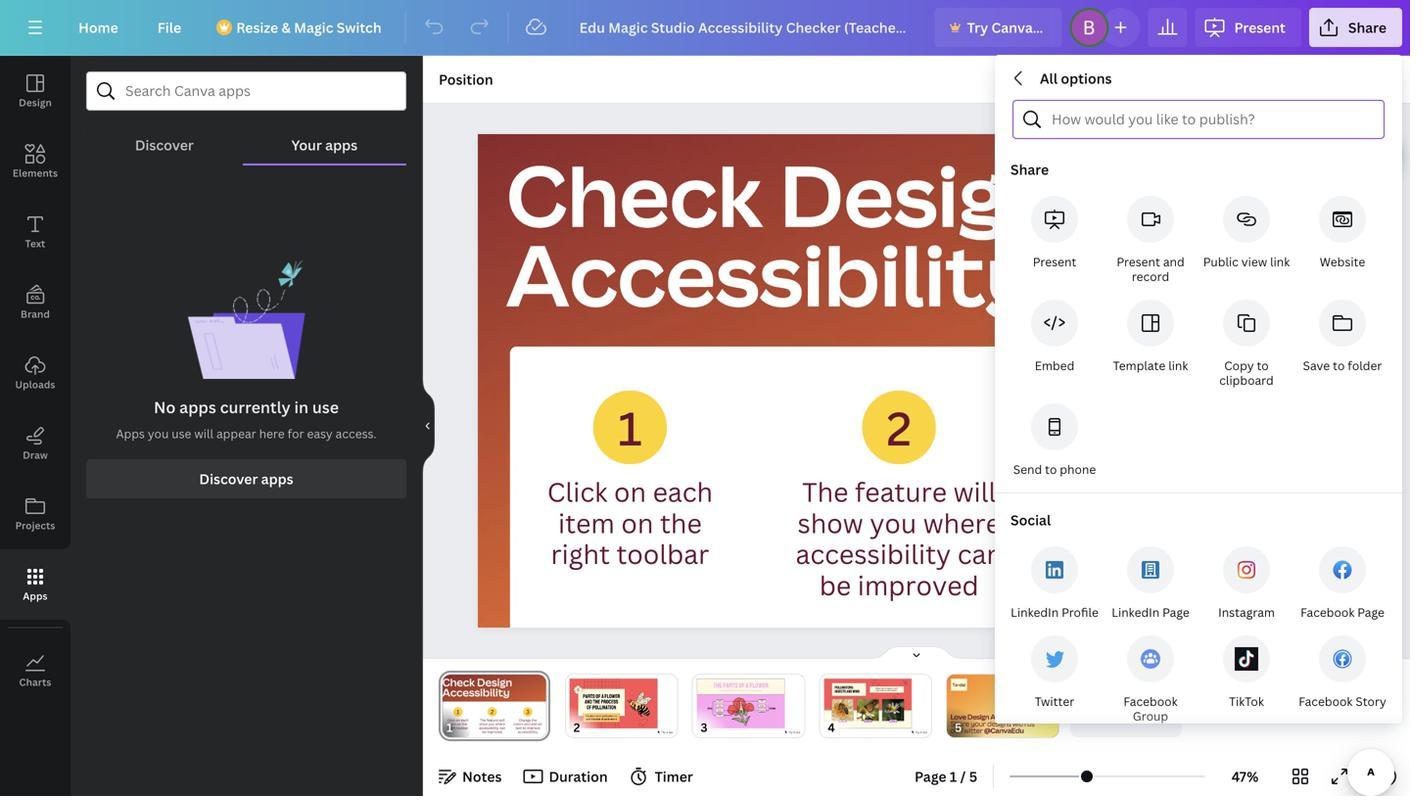 Task type: vqa. For each thing, say whether or not it's contained in the screenshot.
the read at bottom
no



Task type: locate. For each thing, give the bounding box(es) containing it.
0 vertical spatial discover
[[135, 136, 194, 154]]

improve
[[1172, 537, 1277, 572]]

1 vertical spatial apps
[[179, 397, 216, 418]]

linkedin page
[[1112, 605, 1190, 621]]

facebook left the story
[[1300, 694, 1354, 710]]

send
[[1014, 462, 1043, 478]]

0 horizontal spatial share
[[1011, 160, 1050, 179]]

1 vertical spatial will
[[954, 474, 997, 510]]

0 vertical spatial apps
[[116, 426, 145, 442]]

appear
[[217, 426, 256, 442]]

apps right no
[[179, 397, 216, 418]]

text
[[1083, 537, 1132, 572]]

charts
[[19, 676, 51, 689]]

apps button
[[0, 550, 71, 620]]

0 horizontal spatial link
[[1169, 358, 1189, 374]]

1 up click on each item on the right toolbar
[[618, 397, 643, 459]]

present button
[[1196, 8, 1302, 47]]

2 horizontal spatial apps
[[325, 136, 358, 154]]

present and record
[[1117, 254, 1185, 285]]

phone
[[1061, 462, 1097, 478]]

1 vertical spatial link
[[1169, 358, 1189, 374]]

right
[[551, 537, 610, 572]]

your apps button
[[243, 111, 407, 164]]

easy
[[307, 426, 333, 442]]

0 horizontal spatial 1
[[618, 397, 643, 459]]

toolbar
[[617, 537, 710, 572]]

accessibility up the linkedin page
[[1102, 568, 1258, 603]]

apps
[[325, 136, 358, 154], [179, 397, 216, 418], [261, 470, 294, 489]]

0 horizontal spatial linkedin
[[1011, 605, 1059, 621]]

1 inside button
[[950, 768, 958, 786]]

use right in
[[312, 397, 339, 418]]

the feature will show you where accessibility can be improved
[[796, 474, 1003, 603]]

apps inside button
[[261, 470, 294, 489]]

1 vertical spatial use
[[172, 426, 192, 442]]

Design title text field
[[564, 8, 927, 47]]

record
[[1133, 268, 1170, 285]]

social
[[1011, 511, 1052, 530]]

1 horizontal spatial the
[[1209, 474, 1251, 510]]

present
[[1235, 18, 1286, 37], [1033, 254, 1077, 270], [1117, 254, 1161, 270]]

1 vertical spatial apps
[[23, 590, 48, 603]]

your
[[292, 136, 322, 154]]

0 vertical spatial apps
[[325, 136, 358, 154]]

send to phone
[[1014, 462, 1097, 478]]

share inside group
[[1011, 160, 1050, 179]]

discover inside button
[[199, 470, 258, 489]]

0 horizontal spatial the
[[660, 505, 702, 541]]

to for copy to clipboard
[[1258, 358, 1270, 374]]

discover for discover
[[135, 136, 194, 154]]

1 horizontal spatial design
[[780, 137, 1057, 252]]

apps right your
[[325, 136, 358, 154]]

page 1 / 5 button
[[907, 761, 986, 793]]

duration button
[[518, 761, 616, 793]]

apps down here
[[261, 470, 294, 489]]

the up improve
[[1209, 474, 1251, 510]]

options
[[1062, 69, 1113, 88]]

page left /
[[915, 768, 947, 786]]

apps inside no apps currently in use apps you use will appear here for easy access.
[[179, 397, 216, 418]]

design button
[[0, 56, 71, 126]]

to inside 'text to improve accessibility'
[[1139, 537, 1166, 572]]

public
[[1204, 254, 1239, 270]]

accessibility
[[796, 537, 952, 572], [1102, 568, 1258, 603]]

1 horizontal spatial present
[[1117, 254, 1161, 270]]

the
[[1209, 474, 1251, 510], [660, 505, 702, 541]]

embed
[[1035, 358, 1075, 374]]

apps for no
[[179, 397, 216, 418]]

magic
[[294, 18, 334, 37]]

1 horizontal spatial 1
[[950, 768, 958, 786]]

accessibility down feature
[[796, 537, 952, 572]]

check
[[506, 137, 763, 252]]

to right copy
[[1258, 358, 1270, 374]]

1 horizontal spatial apps
[[116, 426, 145, 442]]

use
[[312, 397, 339, 418], [172, 426, 192, 442]]

1 horizontal spatial will
[[954, 474, 997, 510]]

link right view
[[1271, 254, 1291, 270]]

1 vertical spatial you
[[870, 505, 917, 541]]

linkedin right profile
[[1112, 605, 1160, 621]]

apps
[[116, 426, 145, 442], [23, 590, 48, 603]]

facebook for page
[[1301, 605, 1355, 621]]

clipboard
[[1220, 372, 1275, 389]]

Page title text field
[[461, 718, 469, 738]]

present left and
[[1117, 254, 1161, 270]]

discover
[[135, 136, 194, 154], [199, 470, 258, 489]]

1 horizontal spatial linkedin
[[1112, 605, 1160, 621]]

facebook group
[[1124, 694, 1178, 725]]

file
[[158, 18, 181, 37]]

try canva pro button
[[935, 8, 1063, 47]]

check design
[[506, 137, 1057, 252]]

1 linkedin from the left
[[1011, 605, 1059, 621]]

0 horizontal spatial discover
[[135, 136, 194, 154]]

you right show
[[870, 505, 917, 541]]

1 vertical spatial design
[[780, 137, 1057, 252]]

1
[[618, 397, 643, 459], [950, 768, 958, 786]]

no
[[154, 397, 176, 418]]

text to improve accessibility
[[1083, 537, 1277, 603]]

twitter
[[1035, 694, 1075, 710]]

will left send
[[954, 474, 997, 510]]

2 vertical spatial apps
[[261, 470, 294, 489]]

1 horizontal spatial discover
[[199, 470, 258, 489]]

to inside copy to clipboard
[[1258, 358, 1270, 374]]

to right text
[[1139, 537, 1166, 572]]

be
[[820, 568, 852, 603]]

0 horizontal spatial you
[[148, 426, 169, 442]]

2 horizontal spatial page
[[1358, 605, 1385, 621]]

page up the story
[[1358, 605, 1385, 621]]

here
[[259, 426, 285, 442]]

facebook right instagram on the bottom of the page
[[1301, 605, 1355, 621]]

1 left /
[[950, 768, 958, 786]]

public view link
[[1204, 254, 1291, 270]]

0 horizontal spatial use
[[172, 426, 192, 442]]

accessibility inside the feature will show you where accessibility can be improved
[[796, 537, 952, 572]]

0 vertical spatial will
[[194, 426, 214, 442]]

to right save
[[1334, 358, 1346, 374]]

1 horizontal spatial link
[[1271, 254, 1291, 270]]

2 horizontal spatial present
[[1235, 18, 1286, 37]]

share button
[[1310, 8, 1403, 47]]

accessibility inside 'text to improve accessibility'
[[1102, 568, 1258, 603]]

1 horizontal spatial accessibility
[[1102, 568, 1258, 603]]

link right template
[[1169, 358, 1189, 374]]

each
[[653, 474, 713, 510]]

the right item
[[660, 505, 702, 541]]

0 vertical spatial 1
[[618, 397, 643, 459]]

1 vertical spatial 1
[[950, 768, 958, 786]]

page down 'text to improve accessibility'
[[1163, 605, 1190, 621]]

link
[[1271, 254, 1291, 270], [1169, 358, 1189, 374]]

page for linkedin page
[[1163, 605, 1190, 621]]

use down no
[[172, 426, 192, 442]]

no apps currently in use apps you use will appear here for easy access.
[[116, 397, 377, 442]]

1 vertical spatial discover
[[199, 470, 258, 489]]

facebook down the linkedin page
[[1124, 694, 1178, 710]]

notes
[[462, 768, 502, 786]]

0 vertical spatial you
[[148, 426, 169, 442]]

apps for your
[[325, 136, 358, 154]]

page for facebook page
[[1358, 605, 1385, 621]]

on left each
[[614, 474, 647, 510]]

feature
[[855, 474, 948, 510]]

canva
[[992, 18, 1033, 37]]

story
[[1356, 694, 1387, 710]]

you down no
[[148, 426, 169, 442]]

0 vertical spatial design
[[19, 96, 52, 109]]

draw button
[[0, 409, 71, 479]]

will
[[194, 426, 214, 442], [954, 474, 997, 510]]

position
[[439, 70, 494, 89]]

empty folder image displayed when there are no installed apps image
[[188, 260, 305, 379]]

home
[[78, 18, 118, 37]]

discover apps button
[[86, 460, 407, 499]]

uploads button
[[0, 338, 71, 409]]

linkedin profile
[[1011, 605, 1099, 621]]

0 horizontal spatial page
[[915, 768, 947, 786]]

share
[[1349, 18, 1387, 37], [1011, 160, 1050, 179]]

1 horizontal spatial you
[[870, 505, 917, 541]]

0 vertical spatial use
[[312, 397, 339, 418]]

0 horizontal spatial will
[[194, 426, 214, 442]]

website
[[1321, 254, 1366, 270]]

0 horizontal spatial apps
[[23, 590, 48, 603]]

draw
[[23, 449, 48, 462]]

to right send
[[1046, 462, 1058, 478]]

page inside button
[[915, 768, 947, 786]]

apps right draw button
[[116, 426, 145, 442]]

1 horizontal spatial page
[[1163, 605, 1190, 621]]

2 linkedin from the left
[[1112, 605, 1160, 621]]

1 horizontal spatial use
[[312, 397, 339, 418]]

try
[[968, 18, 989, 37]]

present left present and record
[[1033, 254, 1077, 270]]

apps down projects
[[23, 590, 48, 603]]

0 vertical spatial share
[[1349, 18, 1387, 37]]

you inside the feature will show you where accessibility can be improved
[[870, 505, 917, 541]]

linkedin left profile
[[1011, 605, 1059, 621]]

facebook for group
[[1124, 694, 1178, 710]]

will left appear
[[194, 426, 214, 442]]

present left share dropdown button
[[1235, 18, 1286, 37]]

your apps
[[292, 136, 358, 154]]

currently
[[220, 397, 291, 418]]

1 horizontal spatial apps
[[261, 470, 294, 489]]

on
[[614, 474, 647, 510], [622, 505, 654, 541]]

instagram
[[1219, 605, 1276, 621]]

0 horizontal spatial design
[[19, 96, 52, 109]]

discover inside button
[[135, 136, 194, 154]]

facebook story
[[1300, 694, 1387, 710]]

1 horizontal spatial share
[[1349, 18, 1387, 37]]

canva assistant image
[[1354, 602, 1378, 625]]

apps inside "button"
[[325, 136, 358, 154]]

to for send to phone
[[1046, 462, 1058, 478]]

0 horizontal spatial apps
[[179, 397, 216, 418]]

brand
[[21, 308, 50, 321]]

1 vertical spatial share
[[1011, 160, 1050, 179]]

present inside dropdown button
[[1235, 18, 1286, 37]]

0 horizontal spatial accessibility
[[796, 537, 952, 572]]



Task type: describe. For each thing, give the bounding box(es) containing it.
show
[[798, 505, 864, 541]]

notes button
[[431, 761, 510, 793]]

change
[[1108, 474, 1203, 510]]

timer
[[655, 768, 693, 786]]

resize & magic switch button
[[205, 8, 397, 47]]

template link
[[1114, 358, 1189, 374]]

resize & magic switch
[[236, 18, 382, 37]]

text
[[25, 237, 45, 250]]

position button
[[431, 64, 501, 95]]

save
[[1304, 358, 1331, 374]]

tiktok
[[1230, 694, 1265, 710]]

to for text to improve accessibility
[[1139, 537, 1166, 572]]

view
[[1242, 254, 1268, 270]]

all
[[1041, 69, 1058, 88]]

How would you like to publish? search field
[[1052, 101, 1373, 138]]

where
[[924, 505, 1001, 541]]

main menu bar
[[0, 0, 1411, 56]]

in
[[294, 397, 309, 418]]

/
[[961, 768, 966, 786]]

elements button
[[0, 126, 71, 197]]

facebook for story
[[1300, 694, 1354, 710]]

share group
[[1011, 159, 1387, 478]]

projects
[[15, 519, 55, 533]]

timer button
[[624, 761, 701, 793]]

copy to clipboard
[[1220, 358, 1275, 389]]

charts button
[[0, 636, 71, 706]]

will inside no apps currently in use apps you use will appear here for easy access.
[[194, 426, 214, 442]]

brand button
[[0, 268, 71, 338]]

facebook page
[[1301, 605, 1385, 621]]

click
[[547, 474, 608, 510]]

discover for discover apps
[[199, 470, 258, 489]]

improved
[[858, 568, 980, 603]]

access.
[[336, 426, 377, 442]]

for
[[288, 426, 304, 442]]

on right item
[[622, 505, 654, 541]]

can
[[958, 537, 1003, 572]]

share inside dropdown button
[[1349, 18, 1387, 37]]

resize
[[236, 18, 278, 37]]

present inside present and record
[[1117, 254, 1161, 270]]

design inside button
[[19, 96, 52, 109]]

apps inside no apps currently in use apps you use will appear here for easy access.
[[116, 426, 145, 442]]

page 1 / 5
[[915, 768, 978, 786]]

47% button
[[1214, 761, 1278, 793]]

elements
[[13, 167, 58, 180]]

projects button
[[0, 479, 71, 550]]

change the
[[1108, 474, 1251, 510]]

apps inside apps button
[[23, 590, 48, 603]]

discover apps
[[199, 470, 294, 489]]

try canva pro
[[968, 18, 1060, 37]]

click on each item on the right toolbar
[[547, 474, 713, 572]]

switch
[[337, 18, 382, 37]]

apps for discover
[[261, 470, 294, 489]]

the inside click on each item on the right toolbar
[[660, 505, 702, 541]]

0 vertical spatial link
[[1271, 254, 1291, 270]]

accessibility
[[506, 217, 1038, 331]]

to for save to folder
[[1334, 358, 1346, 374]]

linkedin for linkedin profile
[[1011, 605, 1059, 621]]

file button
[[142, 8, 197, 47]]

0 horizontal spatial present
[[1033, 254, 1077, 270]]

item
[[559, 505, 615, 541]]

side panel tab list
[[0, 56, 71, 706]]

discover button
[[86, 111, 243, 164]]

you inside no apps currently in use apps you use will appear here for easy access.
[[148, 426, 169, 442]]

social group
[[1011, 510, 1387, 797]]

&
[[282, 18, 291, 37]]

linkedin for linkedin page
[[1112, 605, 1160, 621]]

profile
[[1062, 605, 1099, 621]]

group
[[1134, 708, 1169, 725]]

all options
[[1041, 69, 1113, 88]]

the
[[803, 474, 849, 510]]

uploads
[[15, 378, 55, 391]]

duration
[[549, 768, 608, 786]]

template
[[1114, 358, 1166, 374]]

hide image
[[422, 379, 435, 473]]

page 1 image
[[439, 675, 550, 738]]

and
[[1164, 254, 1185, 270]]

2
[[887, 397, 912, 459]]

Search Canva apps search field
[[125, 73, 367, 110]]

will inside the feature will show you where accessibility can be improved
[[954, 474, 997, 510]]

text button
[[0, 197, 71, 268]]

hide pages image
[[870, 646, 964, 661]]

home link
[[63, 8, 134, 47]]

47%
[[1232, 768, 1259, 786]]

copy
[[1225, 358, 1255, 374]]



